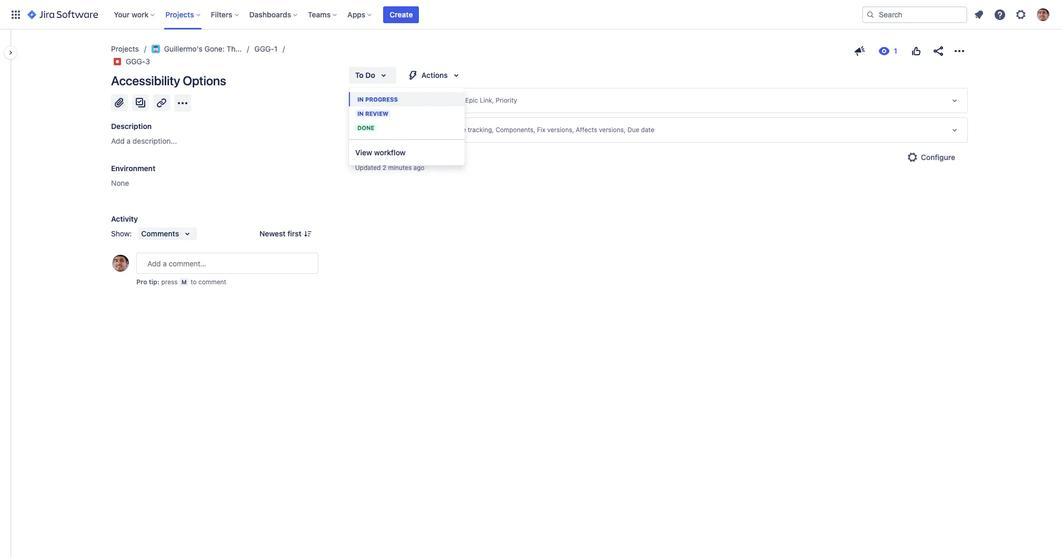 Task type: locate. For each thing, give the bounding box(es) containing it.
minutes down original at the left
[[386, 152, 410, 160]]

versions, right fix
[[548, 126, 574, 134]]

projects link
[[111, 43, 139, 55]]

minutes down workflow
[[388, 164, 412, 172]]

versions, left due
[[599, 126, 626, 134]]

guillermo's gone: the game image
[[152, 45, 160, 53]]

to do button
[[349, 67, 396, 84]]

in review
[[357, 110, 389, 117]]

Search field
[[862, 6, 968, 23]]

ggg- right th... in the left of the page
[[255, 44, 274, 53]]

fix
[[537, 126, 546, 134]]

show:
[[111, 229, 132, 238]]

2 right created
[[381, 152, 385, 160]]

work
[[132, 10, 149, 19]]

time
[[451, 126, 466, 134]]

1 vertical spatial projects
[[111, 44, 139, 53]]

details
[[356, 96, 380, 105]]

versions,
[[548, 126, 574, 134], [599, 126, 626, 134]]

profile image of james peterson image
[[112, 255, 129, 272]]

comments
[[141, 229, 179, 238]]

1 vertical spatial ggg-
[[126, 57, 146, 66]]

1 horizontal spatial ggg-
[[255, 44, 274, 53]]

activity
[[111, 214, 138, 223]]

actions image
[[953, 45, 966, 57]]

2 versions, from the left
[[599, 126, 626, 134]]

minutes
[[386, 152, 410, 160], [388, 164, 412, 172]]

attach image
[[113, 96, 126, 109]]

ggg- down projects link
[[126, 57, 146, 66]]

ggg-3 link
[[126, 55, 150, 68]]

link,
[[480, 97, 494, 104]]

1 in from the top
[[357, 96, 364, 103]]

teams button
[[305, 6, 341, 23]]

settings image
[[1015, 8, 1028, 21]]

in for in progress
[[357, 96, 364, 103]]

guillermo's gone: th...
[[164, 44, 242, 53]]

description...
[[133, 136, 177, 145]]

comment
[[198, 278, 226, 286]]

reporter,
[[413, 97, 441, 104]]

view
[[355, 148, 372, 157]]

tracking,
[[468, 126, 494, 134]]

search image
[[867, 10, 875, 19]]

0 vertical spatial in
[[357, 96, 364, 103]]

gone:
[[205, 44, 225, 53]]

view workflow button
[[349, 140, 465, 165]]

0 horizontal spatial ggg-
[[126, 57, 146, 66]]

2 down view workflow
[[383, 164, 386, 172]]

give feedback image
[[854, 45, 867, 57]]

1 vertical spatial in
[[357, 110, 364, 117]]

0 vertical spatial ggg-
[[255, 44, 274, 53]]

guillermo's
[[164, 44, 203, 53]]

progress
[[365, 96, 398, 103]]

projects inside popup button
[[165, 10, 194, 19]]

projects up bug image
[[111, 44, 139, 53]]

accessibility
[[111, 73, 180, 88]]

copy link to issue image
[[148, 57, 156, 65]]

assignee,
[[382, 97, 411, 104]]

1 vertical spatial 2
[[383, 164, 386, 172]]

in
[[357, 96, 364, 103], [357, 110, 364, 117]]

0 vertical spatial ago
[[412, 152, 423, 160]]

0 vertical spatial projects
[[165, 10, 194, 19]]

jira software image
[[27, 8, 98, 21], [27, 8, 98, 21]]

ggg-
[[255, 44, 274, 53], [126, 57, 146, 66]]

your profile and settings image
[[1037, 8, 1050, 21]]

tip:
[[149, 278, 160, 286]]

details assignee, reporter, labels, epic link, priority
[[356, 96, 517, 105]]

in for in review
[[357, 110, 364, 117]]

banner
[[0, 0, 1062, 29]]

m
[[182, 279, 187, 285]]

0 horizontal spatial projects
[[111, 44, 139, 53]]

projects
[[165, 10, 194, 19], [111, 44, 139, 53]]

dashboards button
[[246, 6, 302, 23]]

created 2 minutes ago updated 2 minutes ago
[[355, 152, 425, 172]]

in down the details
[[357, 110, 364, 117]]

1
[[274, 44, 278, 53]]

first
[[288, 229, 302, 238]]

0 vertical spatial 2
[[381, 152, 385, 160]]

in up the in review
[[357, 96, 364, 103]]

1 horizontal spatial versions,
[[599, 126, 626, 134]]

2
[[381, 152, 385, 160], [383, 164, 386, 172]]

filters button
[[208, 6, 243, 23]]

do
[[366, 71, 375, 80]]

help image
[[994, 8, 1007, 21]]

original
[[397, 126, 420, 134]]

in progress
[[357, 96, 398, 103]]

notifications image
[[973, 8, 986, 21]]

Add a comment… field
[[136, 253, 318, 274]]

fields
[[376, 125, 395, 134]]

ago
[[412, 152, 423, 160], [414, 164, 425, 172]]

create subtask image
[[134, 96, 147, 109]]

due
[[628, 126, 640, 134]]

0 horizontal spatial versions,
[[548, 126, 574, 134]]

projects for projects link
[[111, 44, 139, 53]]

2 in from the top
[[357, 110, 364, 117]]

create button
[[383, 6, 419, 23]]

banner containing your work
[[0, 0, 1062, 29]]

details element
[[349, 88, 968, 113]]

1 horizontal spatial projects
[[165, 10, 194, 19]]

projects up guillermo's
[[165, 10, 194, 19]]

configure
[[921, 153, 956, 162]]

none
[[111, 178, 129, 187]]



Task type: describe. For each thing, give the bounding box(es) containing it.
priority
[[496, 97, 517, 104]]

newest first
[[260, 229, 302, 238]]

environment
[[111, 164, 155, 173]]

primary element
[[6, 0, 862, 29]]

ggg- for 3
[[126, 57, 146, 66]]

accessibility options
[[111, 73, 226, 88]]

updated
[[355, 164, 381, 172]]

more fields element
[[349, 117, 968, 143]]

more
[[356, 125, 374, 134]]

affects
[[576, 126, 597, 134]]

pro
[[136, 278, 147, 286]]

1 vertical spatial ago
[[414, 164, 425, 172]]

epic
[[465, 97, 478, 104]]

date
[[641, 126, 655, 134]]

teams
[[308, 10, 331, 19]]

a
[[127, 136, 131, 145]]

press
[[161, 278, 178, 286]]

dashboards
[[249, 10, 291, 19]]

your work
[[114, 10, 149, 19]]

comments button
[[138, 227, 197, 240]]

configure link
[[900, 149, 962, 166]]

ggg-1 link
[[255, 43, 278, 55]]

actions button
[[401, 67, 469, 84]]

to
[[355, 71, 364, 80]]

apps
[[348, 10, 366, 19]]

to do
[[355, 71, 375, 80]]

your work button
[[111, 6, 159, 23]]

estimate,
[[422, 126, 450, 134]]

ggg-3
[[126, 57, 150, 66]]

ggg-1
[[255, 44, 278, 53]]

view workflow
[[355, 148, 406, 157]]

projects for projects popup button
[[165, 10, 194, 19]]

bug image
[[113, 57, 122, 66]]

create
[[390, 10, 413, 19]]

0 vertical spatial minutes
[[386, 152, 410, 160]]

pro tip: press m to comment
[[136, 278, 226, 286]]

1 vertical spatial minutes
[[388, 164, 412, 172]]

labels,
[[442, 97, 464, 104]]

filters
[[211, 10, 232, 19]]

1 versions, from the left
[[548, 126, 574, 134]]

review
[[365, 110, 389, 117]]

options
[[183, 73, 226, 88]]

more fields original estimate, time tracking, components, fix versions, affects versions, due date
[[356, 125, 655, 134]]

to
[[191, 278, 197, 286]]

your
[[114, 10, 130, 19]]

description
[[111, 122, 152, 131]]

projects button
[[162, 6, 205, 23]]

sidebar navigation image
[[0, 42, 23, 63]]

add
[[111, 136, 125, 145]]

share image
[[932, 45, 945, 57]]

add app image
[[176, 97, 189, 109]]

newest first image
[[304, 230, 312, 238]]

3
[[145, 57, 150, 66]]

done
[[357, 124, 375, 131]]

guillermo's gone: th... link
[[152, 43, 242, 55]]

created
[[355, 152, 379, 160]]

th...
[[227, 44, 242, 53]]

add a description...
[[111, 136, 177, 145]]

newest
[[260, 229, 286, 238]]

components,
[[496, 126, 536, 134]]

link issues, web pages, and more image
[[155, 96, 168, 109]]

ggg- for 1
[[255, 44, 274, 53]]

newest first button
[[253, 227, 318, 240]]

workflow
[[374, 148, 406, 157]]

apps button
[[344, 6, 376, 23]]

actions
[[422, 71, 448, 80]]

appswitcher icon image
[[9, 8, 22, 21]]

vote options: no one has voted for this issue yet. image
[[910, 45, 923, 57]]



Task type: vqa. For each thing, say whether or not it's contained in the screenshot.
Th...
yes



